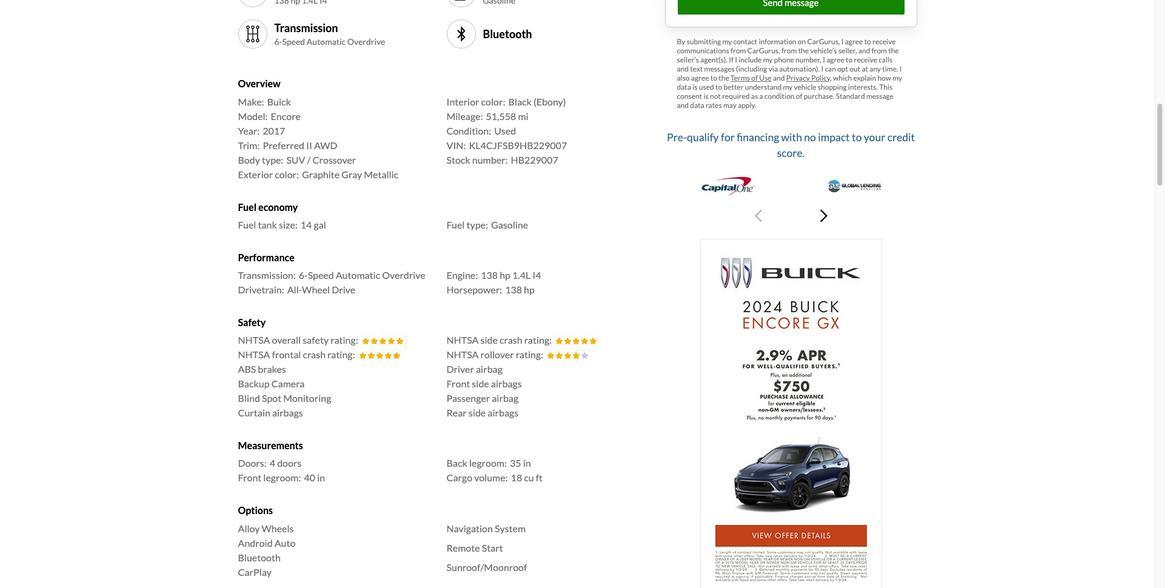 Task type: vqa. For each thing, say whether or not it's contained in the screenshot.
second REQUEST INFO "button" from the right
no



Task type: describe. For each thing, give the bounding box(es) containing it.
this
[[880, 83, 893, 92]]

explain
[[854, 73, 877, 83]]

doors
[[277, 458, 302, 469]]

blind
[[238, 393, 260, 404]]

1 from from the left
[[731, 46, 747, 55]]

number,
[[796, 55, 822, 64]]

rating: right rollover
[[516, 349, 544, 361]]

buick
[[267, 96, 291, 107]]

impact
[[819, 131, 850, 144]]

fuel type image
[[452, 0, 471, 3]]

safety
[[303, 334, 329, 346]]

abs brakes backup camera blind spot monitoring curtain airbags
[[238, 364, 331, 419]]

my left contact
[[723, 37, 732, 46]]

vehicle
[[795, 83, 817, 92]]

bluetooth image
[[452, 25, 471, 44]]

to inside pre-qualify for financing with no impact to your credit score.
[[852, 131, 862, 144]]

i4
[[533, 269, 541, 281]]

fuel for fuel economy
[[238, 201, 257, 213]]

information
[[759, 37, 797, 46]]

rear
[[447, 407, 467, 419]]

my left phone
[[764, 55, 773, 64]]

1 horizontal spatial bluetooth
[[483, 28, 532, 41]]

nhtsa side crash rating:
[[447, 334, 552, 346]]

chevron right image
[[821, 209, 828, 223]]

to right seller,
[[865, 37, 872, 46]]

at
[[862, 64, 869, 73]]

preferred
[[263, 139, 305, 151]]

crossover
[[313, 154, 356, 165]]

year:
[[238, 125, 260, 136]]

understand
[[746, 83, 782, 92]]

gal
[[314, 219, 326, 230]]

of inside , which explain how my data is used to better understand my vehicle shopping interests. this consent is not required as a condition of purchase. standard message and data rates may apply.
[[797, 92, 803, 101]]

speed for transmission
[[282, 36, 305, 47]]

1 horizontal spatial agree
[[827, 55, 845, 64]]

1 vertical spatial airbag
[[492, 393, 519, 404]]

suv
[[287, 154, 305, 165]]

android
[[238, 537, 273, 549]]

apply.
[[738, 101, 757, 110]]

i left can
[[822, 64, 824, 73]]

engine image
[[243, 0, 262, 3]]

passenger
[[447, 393, 490, 404]]

doors: 4 doors front legroom: 40 in
[[238, 458, 325, 484]]

front inside driver airbag front side airbags passenger airbag rear side airbags
[[447, 378, 470, 390]]

how
[[878, 73, 892, 83]]

nhtsa for nhtsa rollover rating:
[[447, 349, 479, 361]]

1 horizontal spatial is
[[704, 92, 709, 101]]

0 horizontal spatial 138
[[481, 269, 498, 281]]

1 horizontal spatial the
[[799, 46, 809, 55]]

vehicle's
[[811, 46, 838, 55]]

horsepower:
[[447, 284, 502, 296]]

6- for transmission:
[[299, 269, 308, 281]]

spot
[[262, 393, 282, 404]]

performance
[[238, 252, 295, 263]]

color: inside the make: buick model: encore year: 2017 trim: preferred ii awd body type: suv / crossover exterior color: graphite gray metallic
[[275, 168, 299, 180]]

automatic for transmission:
[[336, 269, 381, 281]]

1 vertical spatial type:
[[467, 219, 488, 230]]

monitoring
[[283, 393, 331, 404]]

purchase.
[[804, 92, 835, 101]]

wheels
[[262, 523, 294, 534]]

for
[[721, 131, 735, 144]]

and left text
[[677, 64, 689, 73]]

make: buick model: encore year: 2017 trim: preferred ii awd body type: suv / crossover exterior color: graphite gray metallic
[[238, 96, 399, 180]]

pre-qualify for financing with no impact to your credit score.
[[667, 131, 916, 160]]

phone
[[775, 55, 795, 64]]

14
[[301, 219, 312, 230]]

vin:
[[447, 139, 466, 151]]

stock
[[447, 154, 471, 165]]

alloy wheels android auto bluetooth carplay
[[238, 523, 296, 578]]

1.4l
[[513, 269, 531, 281]]

pre-qualify for financing with no impact to your credit score. button
[[665, 124, 918, 234]]

2 horizontal spatial the
[[889, 46, 900, 55]]

mileage:
[[447, 110, 483, 122]]

rollover
[[481, 349, 514, 361]]

qualify
[[687, 131, 719, 144]]

contact
[[734, 37, 758, 46]]

financing
[[737, 131, 780, 144]]

backup
[[238, 378, 270, 390]]

abs
[[238, 364, 256, 375]]

in inside doors: 4 doors front legroom: 40 in
[[317, 472, 325, 484]]

on
[[798, 37, 806, 46]]

volume:
[[475, 472, 508, 484]]

required
[[723, 92, 750, 101]]

interior color: black (ebony) mileage: 51,558 mi condition: used vin: kl4cjfsb9hb229007 stock number: hb229007
[[447, 96, 567, 165]]

and inside , which explain how my data is used to better understand my vehicle shopping interests. this consent is not required as a condition of purchase. standard message and data rates may apply.
[[677, 101, 689, 110]]

calls
[[879, 55, 893, 64]]

alloy
[[238, 523, 260, 534]]

bluetooth inside alloy wheels android auto bluetooth carplay
[[238, 552, 281, 563]]

rating: for nhtsa frontal crash rating:
[[328, 349, 355, 361]]

rating: for nhtsa overall safety rating:
[[331, 334, 358, 346]]

0 horizontal spatial agree
[[692, 73, 710, 83]]

to left at
[[846, 55, 853, 64]]

standard
[[836, 92, 866, 101]]

by submitting my contact information on cargurus, i agree to receive communications from cargurus, from the vehicle's seller, and from the seller's agent(s). if i include my phone number, i agree to receive calls and text messages (including via automation). i can opt out at any time. i also agree to the
[[677, 37, 903, 83]]

legroom: inside back legroom: 35 in cargo volume: 18 cu ft
[[470, 458, 507, 469]]

awd
[[314, 139, 338, 151]]

overall
[[272, 334, 301, 346]]

2017
[[263, 125, 285, 136]]

nhtsa for nhtsa frontal crash rating:
[[238, 349, 270, 361]]

legroom: inside doors: 4 doors front legroom: 40 in
[[264, 472, 301, 484]]

encore
[[271, 110, 301, 122]]

0 horizontal spatial cargurus,
[[748, 46, 781, 55]]

engine:
[[447, 269, 478, 281]]

in inside back legroom: 35 in cargo volume: 18 cu ft
[[523, 458, 531, 469]]

navigation
[[447, 523, 493, 534]]

0 horizontal spatial the
[[719, 73, 730, 83]]

remote
[[447, 542, 480, 554]]

camera
[[272, 378, 305, 390]]

1 vertical spatial receive
[[855, 55, 878, 64]]

transmission image
[[243, 25, 262, 44]]

chevron left image
[[755, 209, 762, 223]]

used
[[699, 83, 715, 92]]

/
[[307, 154, 311, 165]]

condition:
[[447, 125, 492, 136]]

curtain
[[238, 407, 271, 419]]

0 vertical spatial side
[[481, 334, 498, 346]]

seller's
[[677, 55, 700, 64]]

airbags inside abs brakes backup camera blind spot monitoring curtain airbags
[[272, 407, 303, 419]]

i right vehicle's at the right top of the page
[[842, 37, 844, 46]]

cu
[[524, 472, 534, 484]]

color: inside interior color: black (ebony) mileage: 51,558 mi condition: used vin: kl4cjfsb9hb229007 stock number: hb229007
[[482, 96, 506, 107]]

metallic
[[364, 168, 399, 180]]

which
[[834, 73, 853, 83]]

1 horizontal spatial 138
[[505, 284, 522, 296]]

interests.
[[849, 83, 879, 92]]

6- for transmission
[[275, 36, 282, 47]]

by
[[677, 37, 686, 46]]

fuel for fuel tank size: 14 gal
[[238, 219, 256, 230]]

speed for transmission:
[[308, 269, 334, 281]]

cargo
[[447, 472, 473, 484]]

message
[[867, 92, 894, 101]]

used
[[495, 125, 516, 136]]



Task type: locate. For each thing, give the bounding box(es) containing it.
1 vertical spatial hp
[[524, 284, 535, 296]]

agree up , in the right top of the page
[[827, 55, 845, 64]]

i right number,
[[823, 55, 826, 64]]

1 vertical spatial color:
[[275, 168, 299, 180]]

1 vertical spatial overdrive
[[382, 269, 426, 281]]

front inside doors: 4 doors front legroom: 40 in
[[238, 472, 262, 484]]

credit
[[888, 131, 916, 144]]

is left not
[[704, 92, 709, 101]]

airbags down rollover
[[491, 378, 522, 390]]

of
[[752, 73, 758, 83], [797, 92, 803, 101]]

cargurus, up via
[[748, 46, 781, 55]]

back legroom: 35 in cargo volume: 18 cu ft
[[447, 458, 543, 484]]

crash up rollover
[[500, 334, 523, 346]]

nhtsa rollover rating:
[[447, 349, 544, 361]]

and right use
[[774, 73, 785, 83]]

0 horizontal spatial type:
[[262, 154, 284, 165]]

6- inside transmission: 6-speed automatic overdrive drivetrain: all-wheel drive
[[299, 269, 308, 281]]

system
[[495, 523, 526, 534]]

1 vertical spatial front
[[238, 472, 262, 484]]

, which explain how my data is used to better understand my vehicle shopping interests. this consent is not required as a condition of purchase. standard message and data rates may apply.
[[677, 73, 903, 110]]

1 vertical spatial speed
[[308, 269, 334, 281]]

0 horizontal spatial color:
[[275, 168, 299, 180]]

in right 40
[[317, 472, 325, 484]]

0 horizontal spatial 6-
[[275, 36, 282, 47]]

trim:
[[238, 139, 260, 151]]

can
[[825, 64, 837, 73]]

gasoline
[[491, 219, 529, 230]]

(ebony)
[[534, 96, 566, 107]]

fuel up engine:
[[447, 219, 465, 230]]

color: up 51,558
[[482, 96, 506, 107]]

1 vertical spatial crash
[[303, 349, 326, 361]]

brakes
[[258, 364, 286, 375]]

0 vertical spatial receive
[[873, 37, 896, 46]]

overdrive
[[348, 36, 385, 47], [382, 269, 426, 281]]

automatic inside transmission: 6-speed automatic overdrive drivetrain: all-wheel drive
[[336, 269, 381, 281]]

1 horizontal spatial front
[[447, 378, 470, 390]]

data left rates
[[691, 101, 705, 110]]

airbag down nhtsa rollover rating:
[[476, 364, 503, 375]]

crash for frontal
[[303, 349, 326, 361]]

gray
[[342, 168, 362, 180]]

0 horizontal spatial in
[[317, 472, 325, 484]]

front
[[447, 378, 470, 390], [238, 472, 262, 484]]

0 vertical spatial 6-
[[275, 36, 282, 47]]

legroom: up the volume:
[[470, 458, 507, 469]]

overdrive inside transmission: 6-speed automatic overdrive drivetrain: all-wheel drive
[[382, 269, 426, 281]]

1 horizontal spatial speed
[[308, 269, 334, 281]]

speed inside transmission: 6-speed automatic overdrive drivetrain: all-wheel drive
[[308, 269, 334, 281]]

1 vertical spatial data
[[691, 101, 705, 110]]

airbag right the passenger
[[492, 393, 519, 404]]

1 horizontal spatial 6-
[[299, 269, 308, 281]]

1 vertical spatial in
[[317, 472, 325, 484]]

agree up the out
[[846, 37, 864, 46]]

1 horizontal spatial in
[[523, 458, 531, 469]]

cargurus, right on
[[808, 37, 841, 46]]

nhtsa overall safety rating:
[[238, 334, 358, 346]]

side up the passenger
[[472, 378, 489, 390]]

1 horizontal spatial from
[[782, 46, 797, 55]]

color: down suv
[[275, 168, 299, 180]]

0 vertical spatial in
[[523, 458, 531, 469]]

the up automation).
[[799, 46, 809, 55]]

is left used
[[693, 83, 698, 92]]

0 horizontal spatial bluetooth
[[238, 552, 281, 563]]

0 vertical spatial 138
[[481, 269, 498, 281]]

side
[[481, 334, 498, 346], [472, 378, 489, 390], [469, 407, 486, 419]]

hb229007
[[511, 154, 559, 165]]

tank
[[258, 219, 277, 230]]

0 horizontal spatial legroom:
[[264, 472, 301, 484]]

advertisement region
[[700, 239, 882, 589]]

from up (including
[[731, 46, 747, 55]]

black
[[509, 96, 532, 107]]

crash for side
[[500, 334, 523, 346]]

2 from from the left
[[782, 46, 797, 55]]

terms of use and privacy policy
[[731, 73, 831, 83]]

nhtsa for nhtsa side crash rating:
[[447, 334, 479, 346]]

0 vertical spatial crash
[[500, 334, 523, 346]]

model:
[[238, 110, 268, 122]]

measurements
[[238, 440, 303, 452]]

my left vehicle
[[784, 83, 793, 92]]

nhtsa for nhtsa overall safety rating:
[[238, 334, 270, 346]]

overdrive for transmission
[[348, 36, 385, 47]]

1 horizontal spatial color:
[[482, 96, 506, 107]]

138 up horsepower:
[[481, 269, 498, 281]]

as
[[752, 92, 759, 101]]

to right used
[[716, 83, 723, 92]]

to inside , which explain how my data is used to better understand my vehicle shopping interests. this consent is not required as a condition of purchase. standard message and data rates may apply.
[[716, 83, 723, 92]]

policy
[[812, 73, 831, 83]]

0 vertical spatial data
[[677, 83, 692, 92]]

the up time.
[[889, 46, 900, 55]]

0 vertical spatial agree
[[846, 37, 864, 46]]

better
[[724, 83, 744, 92]]

in
[[523, 458, 531, 469], [317, 472, 325, 484]]

2 horizontal spatial from
[[872, 46, 888, 55]]

0 vertical spatial front
[[447, 378, 470, 390]]

0 horizontal spatial speed
[[282, 36, 305, 47]]

from up any
[[872, 46, 888, 55]]

airbags
[[491, 378, 522, 390], [272, 407, 303, 419], [488, 407, 519, 419]]

1 vertical spatial agree
[[827, 55, 845, 64]]

of down privacy
[[797, 92, 803, 101]]

interior
[[447, 96, 480, 107]]

to left your
[[852, 131, 862, 144]]

2 vertical spatial side
[[469, 407, 486, 419]]

35
[[510, 458, 522, 469]]

side up nhtsa rollover rating:
[[481, 334, 498, 346]]

0 horizontal spatial crash
[[303, 349, 326, 361]]

fuel for fuel type: gasoline
[[447, 219, 465, 230]]

0 vertical spatial speed
[[282, 36, 305, 47]]

nhtsa frontal crash rating:
[[238, 349, 355, 361]]

rating: down the safety
[[328, 349, 355, 361]]

frontal
[[272, 349, 301, 361]]

submitting
[[687, 37, 721, 46]]

also
[[677, 73, 690, 83]]

start
[[482, 542, 503, 554]]

,
[[831, 73, 832, 83]]

hp left 1.4l
[[500, 269, 511, 281]]

and down also at the right
[[677, 101, 689, 110]]

1 vertical spatial side
[[472, 378, 489, 390]]

1 horizontal spatial cargurus,
[[808, 37, 841, 46]]

1 horizontal spatial crash
[[500, 334, 523, 346]]

1 vertical spatial 6-
[[299, 269, 308, 281]]

18
[[511, 472, 523, 484]]

and right seller,
[[859, 46, 871, 55]]

0 vertical spatial hp
[[500, 269, 511, 281]]

options
[[238, 505, 273, 517]]

cargurus,
[[808, 37, 841, 46], [748, 46, 781, 55]]

0 horizontal spatial is
[[693, 83, 698, 92]]

0 vertical spatial automatic
[[307, 36, 346, 47]]

color:
[[482, 96, 506, 107], [275, 168, 299, 180]]

remote start
[[447, 542, 503, 554]]

0 vertical spatial of
[[752, 73, 758, 83]]

score.
[[778, 147, 805, 160]]

speed
[[282, 36, 305, 47], [308, 269, 334, 281]]

of left use
[[752, 73, 758, 83]]

6- up all-
[[299, 269, 308, 281]]

time.
[[883, 64, 899, 73]]

0 horizontal spatial of
[[752, 73, 758, 83]]

automatic for transmission
[[307, 36, 346, 47]]

in right 35
[[523, 458, 531, 469]]

receive up explain
[[855, 55, 878, 64]]

agent(s).
[[701, 55, 728, 64]]

2 horizontal spatial agree
[[846, 37, 864, 46]]

hp down i4
[[524, 284, 535, 296]]

receive up calls in the right of the page
[[873, 37, 896, 46]]

automatic up "drive"
[[336, 269, 381, 281]]

0 vertical spatial type:
[[262, 154, 284, 165]]

0 vertical spatial legroom:
[[470, 458, 507, 469]]

type: left 'gasoline'
[[467, 219, 488, 230]]

6-
[[275, 36, 282, 47], [299, 269, 308, 281]]

speed up wheel
[[308, 269, 334, 281]]

front down 'doors:'
[[238, 472, 262, 484]]

messages
[[705, 64, 735, 73]]

fuel tank size: 14 gal
[[238, 219, 326, 230]]

overdrive for transmission:
[[382, 269, 426, 281]]

rating: for nhtsa side crash rating:
[[525, 334, 552, 346]]

i right time.
[[900, 64, 903, 73]]

0 horizontal spatial front
[[238, 472, 262, 484]]

overdrive inside 'transmission 6-speed automatic overdrive'
[[348, 36, 385, 47]]

fuel type: gasoline
[[447, 219, 529, 230]]

speed down transmission
[[282, 36, 305, 47]]

0 vertical spatial bluetooth
[[483, 28, 532, 41]]

0 horizontal spatial hp
[[500, 269, 511, 281]]

rating: up nhtsa rollover rating:
[[525, 334, 552, 346]]

condition
[[765, 92, 795, 101]]

side down the passenger
[[469, 407, 486, 419]]

engine: 138 hp 1.4l i4 horsepower: 138 hp
[[447, 269, 541, 296]]

0 vertical spatial airbag
[[476, 364, 503, 375]]

1 vertical spatial automatic
[[336, 269, 381, 281]]

automatic down transmission
[[307, 36, 346, 47]]

1 vertical spatial bluetooth
[[238, 552, 281, 563]]

airbags down spot
[[272, 407, 303, 419]]

bluetooth down android at the bottom left of the page
[[238, 552, 281, 563]]

3 from from the left
[[872, 46, 888, 55]]

automatic inside 'transmission 6-speed automatic overdrive'
[[307, 36, 346, 47]]

fuel left tank
[[238, 219, 256, 230]]

1 horizontal spatial legroom:
[[470, 458, 507, 469]]

1 vertical spatial legroom:
[[264, 472, 301, 484]]

crash down the safety
[[303, 349, 326, 361]]

sunroof/moonroof
[[447, 562, 528, 573]]

138 down 1.4l
[[505, 284, 522, 296]]

fuel left the economy
[[238, 201, 257, 213]]

airbags down the passenger
[[488, 407, 519, 419]]

legroom: down doors
[[264, 472, 301, 484]]

from left on
[[782, 46, 797, 55]]

1 vertical spatial 138
[[505, 284, 522, 296]]

navigation system
[[447, 523, 526, 534]]

fuel economy
[[238, 201, 298, 213]]

use
[[760, 73, 772, 83]]

agree right also at the right
[[692, 73, 710, 83]]

automation).
[[780, 64, 820, 73]]

0 vertical spatial overdrive
[[348, 36, 385, 47]]

1 horizontal spatial type:
[[467, 219, 488, 230]]

the left terms at the top right of the page
[[719, 73, 730, 83]]

1 horizontal spatial of
[[797, 92, 803, 101]]

0 vertical spatial color:
[[482, 96, 506, 107]]

transmission: 6-speed automatic overdrive drivetrain: all-wheel drive
[[238, 269, 426, 296]]

rating:
[[331, 334, 358, 346], [525, 334, 552, 346], [328, 349, 355, 361], [516, 349, 544, 361]]

i right if
[[736, 55, 738, 64]]

ft
[[536, 472, 543, 484]]

type: down the 'preferred'
[[262, 154, 284, 165]]

6- inside 'transmission 6-speed automatic overdrive'
[[275, 36, 282, 47]]

bluetooth right bluetooth icon
[[483, 28, 532, 41]]

6- right transmission icon
[[275, 36, 282, 47]]

data down text
[[677, 83, 692, 92]]

transmission 6-speed automatic overdrive
[[275, 21, 385, 47]]

speed inside 'transmission 6-speed automatic overdrive'
[[282, 36, 305, 47]]

2 vertical spatial agree
[[692, 73, 710, 83]]

rating: right the safety
[[331, 334, 358, 346]]

economy
[[259, 201, 298, 213]]

front down driver
[[447, 378, 470, 390]]

4
[[270, 458, 275, 469]]

privacy
[[787, 73, 811, 83]]

may
[[724, 101, 737, 110]]

my right how
[[893, 73, 903, 83]]

to down agent(s).
[[711, 73, 718, 83]]

from
[[731, 46, 747, 55], [782, 46, 797, 55], [872, 46, 888, 55]]

1 vertical spatial of
[[797, 92, 803, 101]]

out
[[850, 64, 861, 73]]

type: inside the make: buick model: encore year: 2017 trim: preferred ii awd body type: suv / crossover exterior color: graphite gray metallic
[[262, 154, 284, 165]]

0 horizontal spatial from
[[731, 46, 747, 55]]

your
[[864, 131, 886, 144]]

1 horizontal spatial hp
[[524, 284, 535, 296]]



